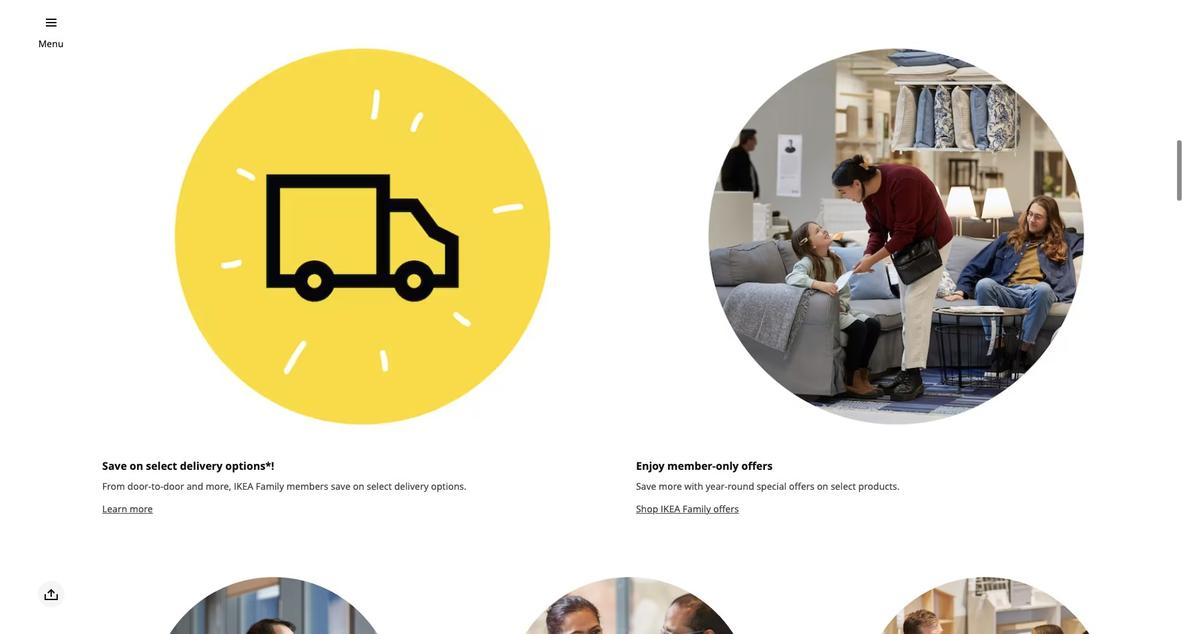 Task type: describe. For each thing, give the bounding box(es) containing it.
members
[[287, 480, 328, 493]]

0 horizontal spatial select
[[146, 459, 177, 473]]

and
[[187, 480, 203, 493]]

offers for family
[[714, 503, 739, 515]]

0 horizontal spatial delivery
[[180, 459, 223, 473]]

shop ikea family offers
[[636, 503, 739, 515]]

only
[[716, 459, 739, 473]]

1 horizontal spatial on
[[353, 480, 364, 493]]

door-
[[128, 480, 151, 493]]

family inside "save on select delivery options*! from door-to-door and more, ikea family members save on select delivery options."
[[256, 480, 284, 493]]

ikea inside "save on select delivery options*! from door-to-door and more, ikea family members save on select delivery options."
[[234, 480, 253, 493]]

circle image of a family testing out a sofa at ikea. image
[[636, 41, 1157, 432]]

special
[[757, 480, 787, 493]]

1 horizontal spatial select
[[367, 480, 392, 493]]

offers for only
[[742, 459, 773, 473]]

save inside "save on select delivery options*! from door-to-door and more, ikea family members save on select delivery options."
[[102, 459, 127, 473]]

options*!
[[225, 459, 274, 473]]

enjoy
[[636, 459, 665, 473]]

2 horizontal spatial offers
[[789, 480, 815, 493]]

year-
[[706, 480, 728, 493]]

learn more link
[[102, 503, 153, 515]]

shop
[[636, 503, 658, 515]]

with
[[685, 480, 703, 493]]

select inside enjoy member-only offers save more with year-round special offers on select products.
[[831, 480, 856, 493]]



Task type: vqa. For each thing, say whether or not it's contained in the screenshot.
Enjoy
yes



Task type: locate. For each thing, give the bounding box(es) containing it.
ikea
[[234, 480, 253, 493], [661, 503, 680, 515]]

on inside enjoy member-only offers save more with year-round special offers on select products.
[[817, 480, 829, 493]]

1 vertical spatial save
[[636, 480, 657, 493]]

1 vertical spatial more
[[130, 503, 153, 515]]

0 horizontal spatial save
[[102, 459, 127, 473]]

offers right 'special'
[[789, 480, 815, 493]]

1 horizontal spatial delivery
[[394, 480, 429, 493]]

1 horizontal spatial offers
[[742, 459, 773, 473]]

0 vertical spatial offers
[[742, 459, 773, 473]]

1 horizontal spatial more
[[659, 480, 682, 493]]

2 horizontal spatial select
[[831, 480, 856, 493]]

1 vertical spatial family
[[683, 503, 711, 515]]

more left with in the right of the page
[[659, 480, 682, 493]]

ikea right shop
[[661, 503, 680, 515]]

select
[[146, 459, 177, 473], [367, 480, 392, 493], [831, 480, 856, 493]]

0 vertical spatial delivery
[[180, 459, 223, 473]]

on right 'special'
[[817, 480, 829, 493]]

menu
[[38, 37, 64, 50]]

0 horizontal spatial more
[[130, 503, 153, 515]]

more,
[[206, 480, 231, 493]]

save up from
[[102, 459, 127, 473]]

0 horizontal spatial offers
[[714, 503, 739, 515]]

1 vertical spatial offers
[[789, 480, 815, 493]]

more down door-
[[130, 503, 153, 515]]

on right save
[[353, 480, 364, 493]]

select left products.
[[831, 480, 856, 493]]

0 vertical spatial ikea
[[234, 480, 253, 493]]

products.
[[859, 480, 900, 493]]

learn
[[102, 503, 127, 515]]

to-
[[151, 480, 163, 493]]

1 vertical spatial ikea
[[661, 503, 680, 515]]

offers
[[742, 459, 773, 473], [789, 480, 815, 493], [714, 503, 739, 515]]

more inside enjoy member-only offers save more with year-round special offers on select products.
[[659, 480, 682, 493]]

save down enjoy
[[636, 480, 657, 493]]

save on select delivery options*! from door-to-door and more, ikea family members save on select delivery options.
[[102, 459, 467, 493]]

0 horizontal spatial on
[[130, 459, 143, 473]]

0 vertical spatial family
[[256, 480, 284, 493]]

circular image of an ikea co-worker helping customers design their space. image
[[814, 573, 1157, 634]]

round
[[728, 480, 754, 493]]

on
[[130, 459, 143, 473], [353, 480, 364, 493], [817, 480, 829, 493]]

delivery
[[180, 459, 223, 473], [394, 480, 429, 493]]

offers down the year-
[[714, 503, 739, 515]]

1 horizontal spatial ikea
[[661, 503, 680, 515]]

circular image of a man enjoying a cup of coffee. image
[[102, 573, 445, 634]]

menu button
[[38, 37, 64, 51]]

learn more
[[102, 503, 153, 515]]

delivery left 'options.'
[[394, 480, 429, 493]]

family down with in the right of the page
[[683, 503, 711, 515]]

2 vertical spatial offers
[[714, 503, 739, 515]]

options.
[[431, 480, 467, 493]]

0 horizontal spatial ikea
[[234, 480, 253, 493]]

1 vertical spatial delivery
[[394, 480, 429, 493]]

save inside enjoy member-only offers save more with year-round special offers on select products.
[[636, 480, 657, 493]]

save
[[102, 459, 127, 473], [636, 480, 657, 493]]

enjoy member-only offers save more with year-round special offers on select products.
[[636, 459, 900, 493]]

yellow circle with a black truck icon image
[[102, 41, 623, 432]]

offers up 'special'
[[742, 459, 773, 473]]

delivery up and
[[180, 459, 223, 473]]

2 horizontal spatial on
[[817, 480, 829, 493]]

0 vertical spatial more
[[659, 480, 682, 493]]

on up door-
[[130, 459, 143, 473]]

select up 'to-'
[[146, 459, 177, 473]]

select right save
[[367, 480, 392, 493]]

0 vertical spatial save
[[102, 459, 127, 473]]

family
[[256, 480, 284, 493], [683, 503, 711, 515]]

from
[[102, 480, 125, 493]]

more
[[659, 480, 682, 493], [130, 503, 153, 515]]

circular image of a man and a woman smiling. image
[[458, 573, 801, 634]]

member-
[[668, 459, 716, 473]]

family down options*!
[[256, 480, 284, 493]]

1 horizontal spatial save
[[636, 480, 657, 493]]

1 horizontal spatial family
[[683, 503, 711, 515]]

ikea down options*!
[[234, 480, 253, 493]]

0 horizontal spatial family
[[256, 480, 284, 493]]

save
[[331, 480, 351, 493]]

door
[[163, 480, 184, 493]]

shop ikea family offers link
[[636, 503, 739, 515]]



